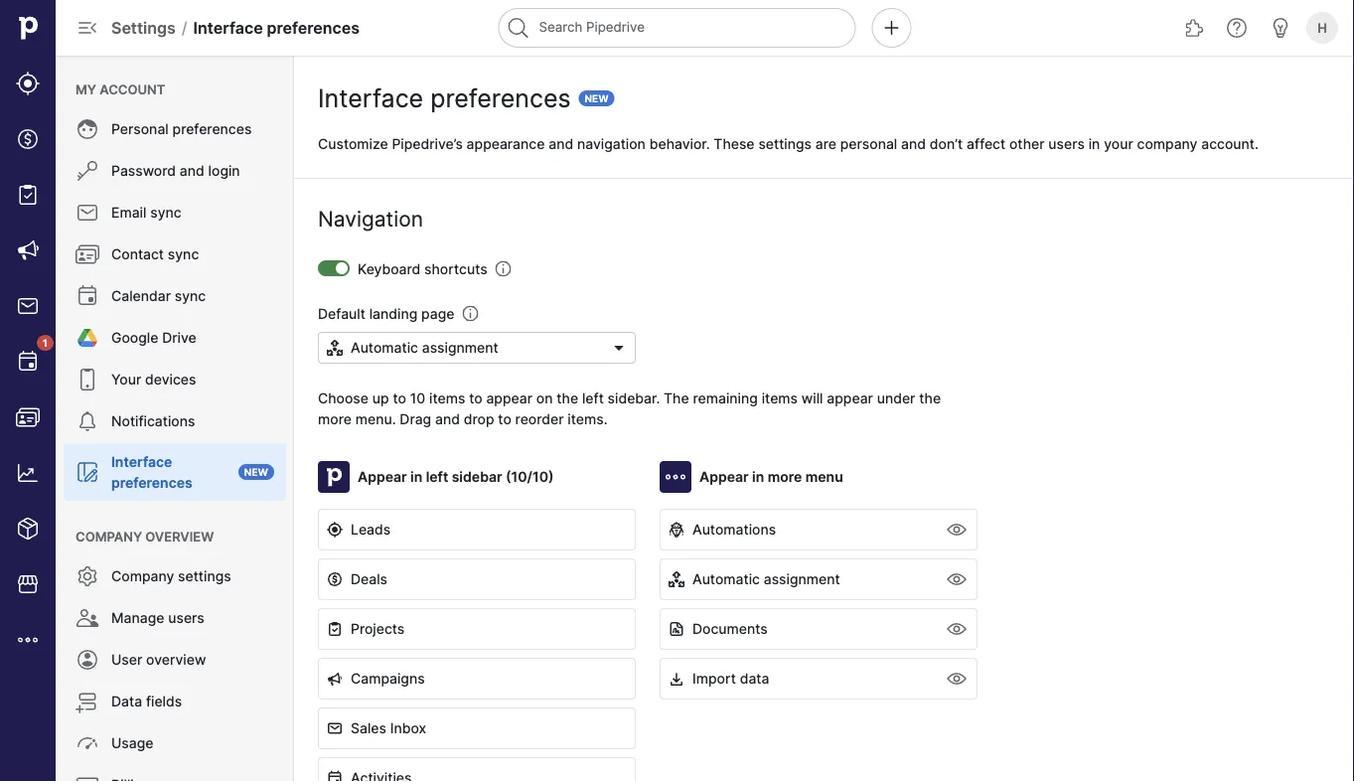 Task type: describe. For each thing, give the bounding box(es) containing it.
interface inside interface preferences menu item
[[111, 453, 172, 470]]

color secondary image for automatic assignment
[[945, 568, 969, 591]]

on
[[537, 390, 553, 407]]

company settings link
[[64, 557, 286, 596]]

more inside choose up to 10 items to appear on the left sidebar. the remaining items will appear under the more menu. drag and drop to reorder items.
[[318, 411, 352, 427]]

color undefined image for usage
[[76, 732, 99, 755]]

/
[[182, 18, 187, 37]]

color undefined image for calendar sync
[[76, 284, 99, 308]]

default
[[318, 305, 366, 322]]

automatic assignment inside button
[[693, 571, 841, 588]]

password and login link
[[64, 151, 286, 191]]

color undefined image for notifications
[[76, 410, 99, 433]]

2 appear from the left
[[827, 390, 874, 407]]

color primary image for sales inbox
[[327, 721, 343, 737]]

user overview link
[[64, 640, 286, 680]]

notifications
[[111, 413, 195, 430]]

usage
[[111, 735, 154, 752]]

color undefined image for personal preferences
[[76, 117, 99, 141]]

automations
[[693, 521, 776, 538]]

menu.
[[356, 411, 396, 427]]

default landing page
[[318, 305, 455, 322]]

1 link
[[6, 335, 54, 384]]

home image
[[13, 13, 43, 43]]

color undefined image inside your devices link
[[76, 368, 99, 392]]

0 horizontal spatial settings
[[178, 568, 231, 585]]

color primary image for documents
[[669, 621, 685, 637]]

drive
[[162, 330, 197, 346]]

interface preferences menu item
[[56, 443, 294, 501]]

sidebar
[[452, 469, 503, 486]]

Automatic assignment field
[[318, 332, 636, 364]]

1 the from the left
[[557, 390, 579, 407]]

menu
[[806, 469, 844, 486]]

company settings
[[111, 568, 231, 585]]

Search Pipedrive field
[[498, 8, 856, 48]]

company for company overview
[[76, 529, 142, 544]]

import data button
[[660, 658, 978, 700]]

color undefined image inside 1 link
[[16, 350, 40, 374]]

appear for appear in more menu
[[700, 469, 749, 486]]

color undefined image down usage link
[[76, 773, 99, 781]]

password and login
[[111, 163, 240, 179]]

insights image
[[16, 461, 40, 485]]

google drive link
[[64, 318, 286, 358]]

google drive
[[111, 330, 197, 346]]

calendar sync
[[111, 288, 206, 305]]

automatic assignment button
[[318, 332, 636, 364]]

contact sync link
[[64, 235, 286, 274]]

personal preferences
[[111, 121, 252, 138]]

0 vertical spatial info image
[[496, 261, 512, 277]]

overview for user overview
[[146, 652, 206, 668]]

h button
[[1303, 8, 1343, 48]]

preferences inside menu item
[[111, 474, 193, 491]]

contacts image
[[16, 406, 40, 429]]

company
[[1138, 135, 1198, 152]]

color primary image inside automatic assignment popup button
[[327, 340, 343, 356]]

are
[[816, 135, 837, 152]]

color undefined image for password and login
[[76, 159, 99, 183]]

personal
[[111, 121, 169, 138]]

2 horizontal spatial in
[[1089, 135, 1101, 152]]

automatic inside button
[[693, 571, 760, 588]]

0 horizontal spatial users
[[168, 610, 205, 627]]

color undefined image for company settings
[[76, 565, 99, 588]]

assignment inside button
[[764, 571, 841, 588]]

color primary image for import data
[[669, 671, 685, 687]]

color primary image for leads
[[327, 522, 343, 538]]

under
[[877, 390, 916, 407]]

and inside choose up to 10 items to appear on the left sidebar. the remaining items will appear under the more menu. drag and drop to reorder items.
[[435, 411, 460, 427]]

choose up to 10 items to appear on the left sidebar. the remaining items will appear under the more menu. drag and drop to reorder items.
[[318, 390, 941, 427]]

shortcuts
[[425, 260, 488, 277]]

user overview
[[111, 652, 206, 668]]

projects button
[[318, 608, 636, 650]]

more image
[[16, 628, 40, 652]]

color secondary image for automations
[[945, 518, 969, 542]]

menu containing personal preferences
[[56, 56, 294, 781]]

marketplace image
[[16, 573, 40, 596]]

will
[[802, 390, 824, 407]]

drop
[[464, 411, 495, 427]]

new inside interface preferences menu item
[[244, 466, 268, 478]]

email sync
[[111, 204, 182, 221]]

sidebar.
[[608, 390, 660, 407]]

documents button
[[660, 608, 978, 650]]

contact sync
[[111, 246, 199, 263]]

keyboard shortcuts
[[358, 260, 488, 277]]

color primary image for campaigns
[[327, 671, 343, 687]]

appear in more menu
[[700, 469, 844, 486]]

deals image
[[16, 127, 40, 151]]

navigation
[[318, 206, 423, 231]]

in for appear in more menu
[[752, 469, 765, 486]]

landing
[[369, 305, 418, 322]]

remaining
[[693, 390, 758, 407]]

color undefined image for user overview
[[76, 648, 99, 672]]

color primary image for automations
[[669, 522, 685, 538]]

campaigns
[[351, 670, 425, 687]]

1 vertical spatial more
[[768, 469, 802, 486]]

0 horizontal spatial left
[[426, 469, 448, 486]]

page
[[422, 305, 455, 322]]

import data
[[693, 670, 770, 687]]

inbox
[[390, 720, 427, 737]]

email
[[111, 204, 147, 221]]

your
[[111, 371, 141, 388]]

quick help image
[[1226, 16, 1249, 40]]

account.
[[1202, 135, 1259, 152]]

and left login
[[180, 163, 205, 179]]

data
[[740, 670, 770, 687]]

documents
[[693, 621, 768, 638]]

manage users link
[[64, 598, 286, 638]]

usage link
[[64, 724, 286, 763]]

1 menu
[[0, 0, 56, 781]]

sync for calendar sync
[[175, 288, 206, 305]]

10
[[410, 390, 426, 407]]

color undefined image for data fields
[[76, 690, 99, 714]]

projects image
[[16, 183, 40, 207]]

deals button
[[318, 559, 636, 600]]

color undefined image for contact sync
[[76, 243, 99, 266]]

personal
[[841, 135, 898, 152]]

behavior.
[[650, 135, 710, 152]]

1 horizontal spatial to
[[469, 390, 483, 407]]

automatic assignment inside popup button
[[351, 339, 499, 356]]

0 horizontal spatial to
[[393, 390, 406, 407]]

manage users
[[111, 610, 205, 627]]

data fields link
[[64, 682, 286, 722]]

left inside choose up to 10 items to appear on the left sidebar. the remaining items will appear under the more menu. drag and drop to reorder items.
[[582, 390, 604, 407]]

settings
[[111, 18, 176, 37]]

my account
[[76, 82, 165, 97]]

other
[[1010, 135, 1045, 152]]



Task type: locate. For each thing, give the bounding box(es) containing it.
0 vertical spatial automatic
[[351, 339, 418, 356]]

company for company settings
[[111, 568, 174, 585]]

color primary image inside campaigns button
[[327, 671, 343, 687]]

1 color secondary image from the top
[[945, 568, 969, 591]]

color undefined image up contacts icon
[[16, 350, 40, 374]]

0 vertical spatial left
[[582, 390, 604, 407]]

color primary image for automatic assignment
[[669, 572, 685, 587]]

drag
[[400, 411, 432, 427]]

0 horizontal spatial in
[[411, 469, 423, 486]]

1 horizontal spatial in
[[752, 469, 765, 486]]

interface preferences
[[318, 83, 571, 113], [111, 453, 193, 491]]

color secondary image inside documents button
[[945, 617, 969, 641]]

the right on in the left of the page
[[557, 390, 579, 407]]

0 horizontal spatial appear
[[358, 469, 407, 486]]

color undefined image down my
[[76, 117, 99, 141]]

items.
[[568, 411, 608, 427]]

1 vertical spatial automatic
[[693, 571, 760, 588]]

the right under
[[920, 390, 941, 407]]

overview
[[145, 529, 214, 544], [146, 652, 206, 668]]

1 horizontal spatial appear
[[700, 469, 749, 486]]

keyboard
[[358, 260, 421, 277]]

reorder
[[515, 411, 564, 427]]

color primary image
[[611, 340, 627, 356], [669, 522, 685, 538], [327, 572, 343, 587], [327, 621, 343, 637], [669, 621, 685, 637], [327, 671, 343, 687]]

automatic assignment button
[[660, 559, 978, 600]]

2 color secondary image from the top
[[945, 617, 969, 641]]

projects
[[351, 621, 405, 638]]

0 vertical spatial users
[[1049, 135, 1085, 152]]

users up user overview link
[[168, 610, 205, 627]]

1 horizontal spatial the
[[920, 390, 941, 407]]

leads image
[[16, 72, 40, 95]]

color undefined image for google drive
[[76, 326, 99, 350]]

sync down 'email sync' link on the top of the page
[[168, 246, 199, 263]]

1 vertical spatial company
[[111, 568, 174, 585]]

new down notifications link
[[244, 466, 268, 478]]

manage
[[111, 610, 164, 627]]

color primary image inside "deals" button
[[327, 572, 343, 587]]

5 color undefined image from the top
[[76, 326, 99, 350]]

settings left are at the right top of page
[[759, 135, 812, 152]]

sync right email on the left top of the page
[[150, 204, 182, 221]]

2 vertical spatial interface
[[111, 453, 172, 470]]

menu
[[56, 56, 294, 781]]

2 color undefined image from the top
[[76, 159, 99, 183]]

0 vertical spatial color secondary image
[[945, 518, 969, 542]]

color undefined image
[[76, 201, 99, 225], [16, 350, 40, 374], [76, 368, 99, 392], [76, 773, 99, 781]]

10 color undefined image from the top
[[76, 648, 99, 672]]

0 vertical spatial settings
[[759, 135, 812, 152]]

2 items from the left
[[762, 390, 798, 407]]

color undefined image inside password and login link
[[76, 159, 99, 183]]

and left don't
[[902, 135, 926, 152]]

color primary image inside automations button
[[669, 522, 685, 538]]

color undefined image for manage users
[[76, 606, 99, 630]]

password
[[111, 163, 176, 179]]

color undefined image inside manage users link
[[76, 606, 99, 630]]

color secondary image
[[945, 568, 969, 591], [945, 667, 969, 691]]

personal preferences link
[[64, 109, 286, 149]]

0 vertical spatial assignment
[[422, 339, 499, 356]]

automatic assignment
[[351, 339, 499, 356], [693, 571, 841, 588]]

settings up manage users link
[[178, 568, 231, 585]]

1 horizontal spatial left
[[582, 390, 604, 407]]

1 items from the left
[[429, 390, 466, 407]]

color primary image left automations
[[669, 522, 685, 538]]

1 vertical spatial left
[[426, 469, 448, 486]]

color primary image inside import data button
[[669, 671, 685, 687]]

1 appear from the left
[[358, 469, 407, 486]]

0 horizontal spatial interface preferences
[[111, 453, 193, 491]]

in up automations
[[752, 469, 765, 486]]

don't
[[930, 135, 963, 152]]

appear up automations
[[700, 469, 749, 486]]

color secondary image
[[945, 518, 969, 542], [945, 617, 969, 641]]

0 vertical spatial overview
[[145, 529, 214, 544]]

color primary image inside automatic assignment popup button
[[611, 340, 627, 356]]

1 horizontal spatial users
[[1049, 135, 1085, 152]]

interface right /
[[193, 18, 263, 37]]

0 horizontal spatial the
[[557, 390, 579, 407]]

color secondary image for import data
[[945, 667, 969, 691]]

to left "10"
[[393, 390, 406, 407]]

8 color undefined image from the top
[[76, 565, 99, 588]]

color undefined image left user
[[76, 648, 99, 672]]

0 vertical spatial company
[[76, 529, 142, 544]]

in for appear in left sidebar (10/10)
[[411, 469, 423, 486]]

6 color undefined image from the top
[[76, 410, 99, 433]]

your
[[1104, 135, 1134, 152]]

in left your on the top of the page
[[1089, 135, 1101, 152]]

0 vertical spatial interface preferences
[[318, 83, 571, 113]]

calendar
[[111, 288, 171, 305]]

0 horizontal spatial items
[[429, 390, 466, 407]]

overview for company overview
[[145, 529, 214, 544]]

interface up the customize
[[318, 83, 424, 113]]

sync for email sync
[[150, 204, 182, 221]]

1 vertical spatial interface
[[318, 83, 424, 113]]

items right "10"
[[429, 390, 466, 407]]

interface preferences up pipedrive's
[[318, 83, 571, 113]]

color undefined image left contact
[[76, 243, 99, 266]]

automatic down default landing page
[[351, 339, 418, 356]]

settings / interface preferences
[[111, 18, 360, 37]]

2 appear from the left
[[700, 469, 749, 486]]

sync up drive
[[175, 288, 206, 305]]

appear up leads at the left bottom of page
[[358, 469, 407, 486]]

color primary image left deals at the bottom
[[327, 572, 343, 587]]

h
[[1318, 20, 1328, 35]]

pipedrive's
[[392, 135, 463, 152]]

info image right shortcuts
[[496, 261, 512, 277]]

in
[[1089, 135, 1101, 152], [411, 469, 423, 486], [752, 469, 765, 486]]

1 horizontal spatial automatic assignment
[[693, 571, 841, 588]]

color primary image inside sales inbox button
[[327, 721, 343, 737]]

color undefined image left calendar
[[76, 284, 99, 308]]

color undefined image left email on the left top of the page
[[76, 201, 99, 225]]

0 horizontal spatial new
[[244, 466, 268, 478]]

data
[[111, 693, 142, 710]]

0 horizontal spatial interface
[[111, 453, 172, 470]]

0 vertical spatial automatic assignment
[[351, 339, 499, 356]]

sales
[[351, 720, 387, 737]]

color undefined image inside calendar sync link
[[76, 284, 99, 308]]

overview down manage users link
[[146, 652, 206, 668]]

campaigns button
[[318, 658, 636, 700]]

and left "drop"
[[435, 411, 460, 427]]

color primary image inside documents button
[[669, 621, 685, 637]]

12 color undefined image from the top
[[76, 732, 99, 755]]

affect
[[967, 135, 1006, 152]]

info image
[[496, 261, 512, 277], [463, 306, 479, 322]]

color undefined image left your
[[76, 368, 99, 392]]

2 horizontal spatial to
[[498, 411, 512, 427]]

color primary image inside automatic assignment button
[[669, 572, 685, 587]]

2 horizontal spatial interface
[[318, 83, 424, 113]]

color secondary image inside automatic assignment button
[[945, 568, 969, 591]]

color primary image inside projects button
[[327, 621, 343, 637]]

color primary image
[[327, 340, 343, 356], [327, 522, 343, 538], [669, 572, 685, 587], [669, 671, 685, 687], [327, 721, 343, 737], [327, 770, 343, 781]]

1 horizontal spatial info image
[[496, 261, 512, 277]]

1 vertical spatial sync
[[168, 246, 199, 263]]

2 vertical spatial sync
[[175, 288, 206, 305]]

0 horizontal spatial automatic assignment
[[351, 339, 499, 356]]

new
[[585, 92, 609, 104], [244, 466, 268, 478]]

company down company overview
[[111, 568, 174, 585]]

color undefined image inside 'email sync' link
[[76, 201, 99, 225]]

1 horizontal spatial more
[[768, 469, 802, 486]]

4 color undefined image from the top
[[76, 284, 99, 308]]

devices
[[145, 371, 196, 388]]

left left sidebar
[[426, 469, 448, 486]]

assignment inside popup button
[[422, 339, 499, 356]]

more
[[318, 411, 352, 427], [768, 469, 802, 486]]

automatic inside popup button
[[351, 339, 418, 356]]

your devices link
[[64, 360, 286, 400]]

leads
[[351, 521, 391, 538]]

0 horizontal spatial appear
[[486, 390, 533, 407]]

1 vertical spatial color secondary image
[[945, 617, 969, 641]]

sync
[[150, 204, 182, 221], [168, 246, 199, 263], [175, 288, 206, 305]]

0 horizontal spatial assignment
[[422, 339, 499, 356]]

2 color secondary image from the top
[[945, 667, 969, 691]]

1 horizontal spatial new
[[585, 92, 609, 104]]

automatic up "documents"
[[693, 571, 760, 588]]

company up the company settings
[[76, 529, 142, 544]]

interface down notifications
[[111, 453, 172, 470]]

0 vertical spatial interface
[[193, 18, 263, 37]]

the
[[664, 390, 689, 407]]

new up the 'navigation' at left top
[[585, 92, 609, 104]]

color primary image for deals
[[327, 572, 343, 587]]

color primary image left "documents"
[[669, 621, 685, 637]]

leads button
[[318, 509, 636, 551]]

0 vertical spatial more
[[318, 411, 352, 427]]

1 vertical spatial automatic assignment
[[693, 571, 841, 588]]

color undefined image left "usage"
[[76, 732, 99, 755]]

1 vertical spatial assignment
[[764, 571, 841, 588]]

and left the 'navigation' at left top
[[549, 135, 574, 152]]

1 horizontal spatial assignment
[[764, 571, 841, 588]]

customize
[[318, 135, 388, 152]]

1 horizontal spatial interface preferences
[[318, 83, 571, 113]]

automatic assignment down automations
[[693, 571, 841, 588]]

automatic
[[351, 339, 418, 356], [693, 571, 760, 588]]

choose
[[318, 390, 369, 407]]

login
[[208, 163, 240, 179]]

sync for contact sync
[[168, 246, 199, 263]]

overview up company settings link
[[145, 529, 214, 544]]

more left the menu
[[768, 469, 802, 486]]

1 horizontal spatial appear
[[827, 390, 874, 407]]

appear for appear in left sidebar (10/10)
[[358, 469, 407, 486]]

color undefined image right marketplace icon
[[76, 565, 99, 588]]

users right the other
[[1049, 135, 1085, 152]]

(10/10)
[[506, 469, 554, 486]]

the
[[557, 390, 579, 407], [920, 390, 941, 407]]

color undefined image inside company settings link
[[76, 565, 99, 588]]

color undefined image right 1
[[76, 326, 99, 350]]

color primary image inside leads button
[[327, 522, 343, 538]]

1 vertical spatial new
[[244, 466, 268, 478]]

color undefined image inside 'contact sync' link
[[76, 243, 99, 266]]

to right "drop"
[[498, 411, 512, 427]]

sales assistant image
[[1269, 16, 1293, 40]]

color undefined image right contacts icon
[[76, 410, 99, 433]]

color primary image left projects
[[327, 621, 343, 637]]

google
[[111, 330, 158, 346]]

fields
[[146, 693, 182, 710]]

products image
[[16, 517, 40, 541]]

in down 'drag'
[[411, 469, 423, 486]]

items
[[429, 390, 466, 407], [762, 390, 798, 407]]

left
[[582, 390, 604, 407], [426, 469, 448, 486]]

sales inbox image
[[16, 294, 40, 318]]

company overview
[[76, 529, 214, 544]]

1 horizontal spatial automatic
[[693, 571, 760, 588]]

items left the will
[[762, 390, 798, 407]]

interface preferences down notifications
[[111, 453, 193, 491]]

data fields
[[111, 693, 182, 710]]

color primary image left campaigns in the bottom of the page
[[327, 671, 343, 687]]

campaigns image
[[16, 239, 40, 262]]

color undefined image right insights icon
[[76, 460, 99, 484]]

color secondary image inside automations button
[[945, 518, 969, 542]]

1 color secondary image from the top
[[945, 518, 969, 542]]

color primary image for projects
[[327, 621, 343, 637]]

0 vertical spatial color secondary image
[[945, 568, 969, 591]]

appear in left sidebar (10/10)
[[358, 469, 554, 486]]

1 vertical spatial info image
[[463, 306, 479, 322]]

my
[[76, 82, 96, 97]]

color undefined image inside personal preferences link
[[76, 117, 99, 141]]

color undefined image inside interface preferences menu item
[[76, 460, 99, 484]]

email sync link
[[64, 193, 286, 233]]

color undefined image inside google drive link
[[76, 326, 99, 350]]

color undefined image inside notifications link
[[76, 410, 99, 433]]

2 the from the left
[[920, 390, 941, 407]]

1 appear from the left
[[486, 390, 533, 407]]

sales inbox
[[351, 720, 427, 737]]

user
[[111, 652, 142, 668]]

color undefined image left password
[[76, 159, 99, 183]]

menu toggle image
[[76, 16, 99, 40]]

automations button
[[660, 509, 978, 551]]

1
[[43, 337, 48, 349]]

7 color undefined image from the top
[[76, 460, 99, 484]]

quick add image
[[880, 16, 904, 40]]

settings
[[759, 135, 812, 152], [178, 568, 231, 585]]

1 horizontal spatial interface
[[193, 18, 263, 37]]

color undefined image
[[76, 117, 99, 141], [76, 159, 99, 183], [76, 243, 99, 266], [76, 284, 99, 308], [76, 326, 99, 350], [76, 410, 99, 433], [76, 460, 99, 484], [76, 565, 99, 588], [76, 606, 99, 630], [76, 648, 99, 672], [76, 690, 99, 714], [76, 732, 99, 755]]

color undefined image for interface preferences
[[76, 460, 99, 484]]

up
[[373, 390, 389, 407]]

0 horizontal spatial automatic
[[351, 339, 418, 356]]

0 horizontal spatial more
[[318, 411, 352, 427]]

1 color undefined image from the top
[[76, 117, 99, 141]]

assignment down page
[[422, 339, 499, 356]]

color undefined image inside data fields link
[[76, 690, 99, 714]]

1 vertical spatial overview
[[146, 652, 206, 668]]

automatic assignment down page
[[351, 339, 499, 356]]

interface preferences inside menu item
[[111, 453, 193, 491]]

to up "drop"
[[469, 390, 483, 407]]

left up the items.
[[582, 390, 604, 407]]

11 color undefined image from the top
[[76, 690, 99, 714]]

1 vertical spatial color secondary image
[[945, 667, 969, 691]]

preferences
[[267, 18, 360, 37], [431, 83, 571, 113], [173, 121, 252, 138], [111, 474, 193, 491]]

color undefined image inside user overview link
[[76, 648, 99, 672]]

9 color undefined image from the top
[[76, 606, 99, 630]]

3 color undefined image from the top
[[76, 243, 99, 266]]

1 vertical spatial users
[[168, 610, 205, 627]]

appearance
[[467, 135, 545, 152]]

color undefined image left manage
[[76, 606, 99, 630]]

color undefined image inside usage link
[[76, 732, 99, 755]]

1 vertical spatial interface preferences
[[111, 453, 193, 491]]

assignment up documents button
[[764, 571, 841, 588]]

these
[[714, 135, 755, 152]]

color undefined image left data
[[76, 690, 99, 714]]

assignment
[[422, 339, 499, 356], [764, 571, 841, 588]]

0 vertical spatial sync
[[150, 204, 182, 221]]

color primary image up sidebar.
[[611, 340, 627, 356]]

0 vertical spatial new
[[585, 92, 609, 104]]

info image right page
[[463, 306, 479, 322]]

more down choose
[[318, 411, 352, 427]]

0 horizontal spatial info image
[[463, 306, 479, 322]]

notifications link
[[64, 402, 286, 441]]

and
[[549, 135, 574, 152], [902, 135, 926, 152], [180, 163, 205, 179], [435, 411, 460, 427]]

appear right the will
[[827, 390, 874, 407]]

1 horizontal spatial settings
[[759, 135, 812, 152]]

1 vertical spatial settings
[[178, 568, 231, 585]]

color secondary image for documents
[[945, 617, 969, 641]]

customize pipedrive's appearance and navigation behavior. these settings are personal and don't affect other users in your company account.
[[318, 135, 1259, 152]]

appear left on in the left of the page
[[486, 390, 533, 407]]

contact
[[111, 246, 164, 263]]

color secondary image inside import data button
[[945, 667, 969, 691]]

1 horizontal spatial items
[[762, 390, 798, 407]]

appear
[[486, 390, 533, 407], [827, 390, 874, 407]]



Task type: vqa. For each thing, say whether or not it's contained in the screenshot.
"WATCH VIDEO" link
no



